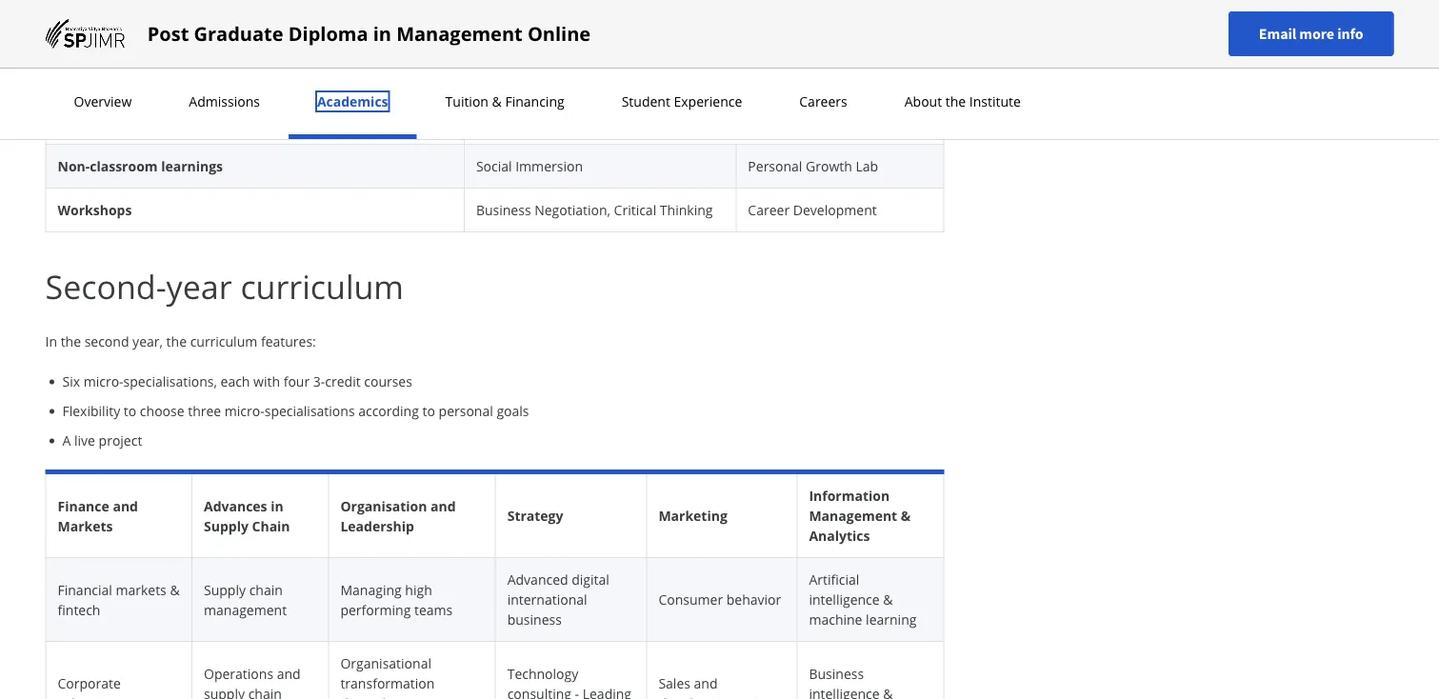 Task type: locate. For each thing, give the bounding box(es) containing it.
information management & analytics
[[809, 487, 911, 545]]

student experience link
[[616, 92, 748, 111]]

business for business intelligence 
[[809, 665, 864, 683]]

email more info
[[1259, 24, 1364, 43]]

& up artificial intelligence & machine learning
[[901, 507, 911, 525]]

in inside advances in supply chain
[[271, 497, 284, 515]]

consumer behavior
[[659, 591, 782, 609]]

and for sales and distribution + b2b
[[694, 675, 718, 693]]

finance
[[58, 497, 109, 515]]

0 horizontal spatial in
[[271, 497, 284, 515]]

intelligence up machine
[[809, 591, 880, 609]]

learnings
[[161, 157, 223, 175]]

intelligence for business
[[809, 685, 880, 699]]

organisation
[[341, 497, 427, 515]]

six micro-specialisations, each with four 3-credit courses list item
[[62, 372, 945, 392]]

0 vertical spatial intelligence
[[809, 591, 880, 609]]

business communication
[[476, 90, 632, 108]]

1 vertical spatial supply
[[204, 581, 246, 599]]

supply chain management
[[204, 581, 287, 619]]

about the institute
[[905, 92, 1021, 111]]

1 vertical spatial in
[[271, 497, 284, 515]]

2 supply from the top
[[204, 581, 246, 599]]

the right in
[[61, 332, 81, 350]]

micro- down six micro-specialisations, each with four 3-credit courses
[[225, 402, 265, 420]]

business for business communication
[[476, 90, 531, 108]]

1 vertical spatial organisational
[[341, 655, 432, 673]]

0 vertical spatial supply
[[204, 517, 249, 535]]

email
[[1259, 24, 1297, 43]]

personal
[[439, 402, 493, 420]]

& inside information management & analytics
[[901, 507, 911, 525]]

1 supply from the top
[[204, 517, 249, 535]]

0 horizontal spatial management
[[204, 601, 287, 619]]

0 vertical spatial curriculum
[[241, 264, 404, 309]]

to left personal
[[423, 402, 435, 420]]

2 intelligence from the top
[[809, 685, 880, 699]]

micro- up flexibility
[[84, 373, 123, 391]]

post graduate diploma in management online
[[147, 20, 591, 47]]

about the institute link
[[899, 92, 1027, 111]]

careers link
[[794, 92, 853, 111]]

0 vertical spatial micro-
[[84, 373, 123, 391]]

self
[[816, 90, 837, 108]]

0 vertical spatial organisational
[[58, 90, 149, 108]]

& for financial markets & fintech
[[170, 581, 180, 599]]

immersion
[[516, 157, 583, 175]]

artificial
[[809, 571, 860, 589]]

1 horizontal spatial organisational
[[341, 655, 432, 673]]

through
[[341, 695, 391, 699]]

features:
[[261, 332, 316, 350]]

management
[[397, 20, 523, 47], [809, 507, 898, 525]]

curriculum up each
[[190, 332, 258, 350]]

fintech
[[58, 601, 100, 619]]

in right diploma
[[373, 20, 392, 47]]

2 vertical spatial business
[[809, 665, 864, 683]]

institute
[[970, 92, 1021, 111]]

online
[[528, 20, 591, 47]]

1 intelligence from the top
[[809, 591, 880, 609]]

financing
[[505, 92, 565, 111]]

list
[[53, 372, 945, 451]]

academics
[[317, 92, 388, 111]]

the for institute
[[946, 92, 966, 111]]

& inside artificial intelligence & machine learning
[[883, 591, 893, 609]]

supply left chain
[[204, 581, 246, 599]]

specialisations,
[[123, 373, 217, 391]]

in up chain
[[271, 497, 284, 515]]

and inside finance and markets
[[113, 497, 138, 515]]

six micro-specialisations, each with four 3-credit courses
[[62, 373, 412, 391]]

intelligence inside artificial intelligence & machine learning
[[809, 591, 880, 609]]

careers
[[800, 92, 848, 111]]

0 vertical spatial business
[[476, 90, 531, 108]]

micro-
[[84, 373, 123, 391], [225, 402, 265, 420]]

and right finance
[[113, 497, 138, 515]]

high
[[405, 581, 432, 599]]

intelligence for artificial
[[809, 591, 880, 609]]

four
[[284, 373, 310, 391]]

management down post graduate diploma in management online
[[352, 90, 435, 108]]

1 vertical spatial business
[[476, 201, 531, 219]]

1 vertical spatial curriculum
[[190, 332, 258, 350]]

+
[[734, 695, 742, 699]]

& right tuition
[[492, 92, 502, 111]]

1 vertical spatial management
[[809, 507, 898, 525]]

thinking
[[660, 201, 713, 219]]

0 horizontal spatial micro-
[[84, 373, 123, 391]]

strategy
[[508, 507, 564, 525]]

to
[[799, 90, 812, 108], [124, 402, 136, 420], [423, 402, 435, 420]]

email more info button
[[1229, 11, 1394, 56]]

1 vertical spatial micro-
[[225, 402, 265, 420]]

management
[[352, 90, 435, 108], [204, 601, 287, 619]]

organisational transformation through manageme
[[341, 655, 477, 699]]

marketing
[[659, 507, 728, 525]]

supply down advances
[[204, 517, 249, 535]]

1 vertical spatial intelligence
[[809, 685, 880, 699]]

the right "about"
[[946, 92, 966, 111]]

with
[[254, 373, 280, 391]]

journey
[[748, 90, 796, 108]]

business for business negotiation, critical thinking
[[476, 201, 531, 219]]

choose
[[140, 402, 184, 420]]

management up tuition
[[397, 20, 523, 47]]

organisational inside organisational transformation through manageme
[[341, 655, 432, 673]]

organisational up "transformation"
[[341, 655, 432, 673]]

0 vertical spatial in
[[373, 20, 392, 47]]

supply inside advances in supply chain
[[204, 517, 249, 535]]

digital
[[572, 571, 610, 589]]

organisational down decision
[[58, 90, 149, 108]]

b2b
[[745, 695, 770, 699]]

organisational behaviour and human resource management
[[58, 90, 435, 108]]

overview link
[[68, 92, 137, 111]]

2 horizontal spatial the
[[946, 92, 966, 111]]

1 horizontal spatial management
[[352, 90, 435, 108]]

and right the organisation
[[431, 497, 456, 515]]

to left self in the right of the page
[[799, 90, 812, 108]]

business negotiation, critical thinking
[[476, 201, 713, 219]]

1 vertical spatial management
[[204, 601, 287, 619]]

admissions link
[[183, 92, 266, 111]]

intelligence inside business intelligence
[[809, 685, 880, 699]]

business intelligence 
[[809, 665, 893, 699]]

behaviour
[[152, 90, 215, 108]]

& right markets
[[170, 581, 180, 599]]

distribution
[[659, 695, 731, 699]]

live
[[74, 432, 95, 450]]

management down information
[[809, 507, 898, 525]]

1 horizontal spatial micro-
[[225, 402, 265, 420]]

the right year, on the left of page
[[166, 332, 187, 350]]

3-
[[313, 373, 325, 391]]

& up learning
[[883, 591, 893, 609]]

& inside financial markets & fintech
[[170, 581, 180, 599]]

three
[[188, 402, 221, 420]]

1 horizontal spatial in
[[373, 20, 392, 47]]

financial markets & fintech
[[58, 581, 180, 619]]

0 horizontal spatial organisational
[[58, 90, 149, 108]]

curriculum up features:
[[241, 264, 404, 309]]

admissions
[[189, 92, 260, 111]]

machine
[[809, 611, 863, 629]]

management down chain
[[204, 601, 287, 619]]

intelligence down machine
[[809, 685, 880, 699]]

and for operations and supply chai
[[277, 665, 301, 683]]

artificial intelligence & machine learning
[[809, 571, 917, 629]]

managing high performing teams
[[341, 581, 453, 619]]

overview
[[74, 92, 132, 111]]

and inside operations and supply chai
[[277, 665, 301, 683]]

2 horizontal spatial to
[[799, 90, 812, 108]]

business inside business intelligence
[[809, 665, 864, 683]]

to for journey
[[799, 90, 812, 108]]

mastery
[[841, 90, 891, 108]]

and up distribution on the bottom of the page
[[694, 675, 718, 693]]

business
[[476, 90, 531, 108], [476, 201, 531, 219], [809, 665, 864, 683]]

to up "project"
[[124, 402, 136, 420]]

curriculum
[[241, 264, 404, 309], [190, 332, 258, 350]]

and inside sales and distribution + b2b
[[694, 675, 718, 693]]

0 vertical spatial management
[[397, 20, 523, 47]]

0 horizontal spatial to
[[124, 402, 136, 420]]

1 horizontal spatial management
[[809, 507, 898, 525]]

and inside organisation and leadership
[[431, 497, 456, 515]]

0 horizontal spatial the
[[61, 332, 81, 350]]

and right operations
[[277, 665, 301, 683]]

teams
[[414, 601, 453, 619]]

academics link
[[311, 92, 394, 111]]

classroom
[[90, 157, 158, 175]]

1 horizontal spatial to
[[423, 402, 435, 420]]

the for second
[[61, 332, 81, 350]]

supply
[[204, 685, 245, 699]]



Task type: vqa. For each thing, say whether or not it's contained in the screenshot.
bottommost the in
yes



Task type: describe. For each thing, give the bounding box(es) containing it.
six
[[62, 373, 80, 391]]

lab
[[856, 157, 879, 175]]

behavior
[[727, 591, 782, 609]]

information
[[809, 487, 890, 505]]

non-
[[58, 157, 90, 175]]

personal growth lab
[[748, 157, 879, 175]]

analysis
[[114, 46, 163, 64]]

advances in supply chain
[[204, 497, 290, 535]]

info
[[1338, 24, 1364, 43]]

communication
[[535, 90, 632, 108]]

about
[[905, 92, 942, 111]]

career development
[[748, 201, 877, 219]]

development
[[793, 201, 877, 219]]

credit
[[325, 373, 361, 391]]

& for information management & analytics
[[901, 507, 911, 525]]

year
[[166, 264, 232, 309]]

in
[[45, 332, 57, 350]]

student
[[622, 92, 671, 111]]

advanced
[[508, 571, 568, 589]]

flexibility to choose three micro-specialisations according to personal goals list item
[[62, 401, 945, 421]]

s.p. jain institute of management and research image
[[45, 19, 125, 49]]

in the second year, the curriculum features:
[[45, 332, 316, 350]]

-
[[575, 685, 579, 699]]

technology
[[508, 665, 579, 683]]

post
[[147, 20, 189, 47]]

personal
[[748, 157, 803, 175]]

student experience
[[622, 92, 742, 111]]

chain
[[252, 517, 290, 535]]

corporate valuation
[[58, 675, 121, 699]]

leadership
[[341, 517, 414, 535]]

and for organisation and leadership
[[431, 497, 456, 515]]

advanced digital international business
[[508, 571, 610, 629]]

analytics
[[809, 527, 870, 545]]

resource
[[294, 90, 349, 108]]

a live project list item
[[62, 431, 945, 451]]

operations and supply chai
[[204, 665, 301, 699]]

critical
[[614, 201, 657, 219]]

a
[[62, 432, 71, 450]]

project
[[99, 432, 142, 450]]

and for finance and markets
[[113, 497, 138, 515]]

year,
[[133, 332, 163, 350]]

non-classroom learnings
[[58, 157, 223, 175]]

journey to self mastery
[[748, 90, 891, 108]]

social immersion
[[476, 157, 583, 175]]

markets
[[116, 581, 167, 599]]

& for artificial intelligence & machine learning
[[883, 591, 893, 609]]

to for flexibility
[[124, 402, 136, 420]]

negotiation,
[[535, 201, 611, 219]]

1 horizontal spatial the
[[166, 332, 187, 350]]

specialisations
[[265, 402, 355, 420]]

operations
[[204, 665, 274, 683]]

according
[[358, 402, 419, 420]]

sales and distribution + b2b
[[659, 675, 770, 699]]

sales
[[659, 675, 691, 693]]

finance and markets
[[58, 497, 138, 535]]

second-year curriculum
[[45, 264, 404, 309]]

international
[[508, 591, 587, 609]]

each
[[221, 373, 250, 391]]

growth
[[806, 157, 853, 175]]

consumer
[[659, 591, 723, 609]]

human
[[246, 90, 290, 108]]

0 horizontal spatial management
[[397, 20, 523, 47]]

and left human
[[219, 90, 242, 108]]

valuation
[[58, 695, 115, 699]]

tuition & financing
[[445, 92, 565, 111]]

markets
[[58, 517, 113, 535]]

economics
[[58, 2, 124, 20]]

goals
[[497, 402, 529, 420]]

financial
[[58, 581, 112, 599]]

learning
[[866, 611, 917, 629]]

list containing six micro-specialisations, each with four 3-credit courses
[[53, 372, 945, 451]]

second
[[84, 332, 129, 350]]

chain
[[249, 581, 283, 599]]

corporate
[[58, 675, 121, 693]]

supply inside the supply chain management
[[204, 581, 246, 599]]

decision
[[58, 46, 111, 64]]

organisational for organisational behaviour and human resource management
[[58, 90, 149, 108]]

more
[[1300, 24, 1335, 43]]

organisation and leadership
[[341, 497, 456, 535]]

0 vertical spatial management
[[352, 90, 435, 108]]

workshops
[[58, 201, 132, 219]]

second-
[[45, 264, 166, 309]]

simulation
[[167, 46, 232, 64]]

tuition
[[445, 92, 489, 111]]

organisational for organisational transformation through manageme
[[341, 655, 432, 673]]

management inside information management & analytics
[[809, 507, 898, 525]]



